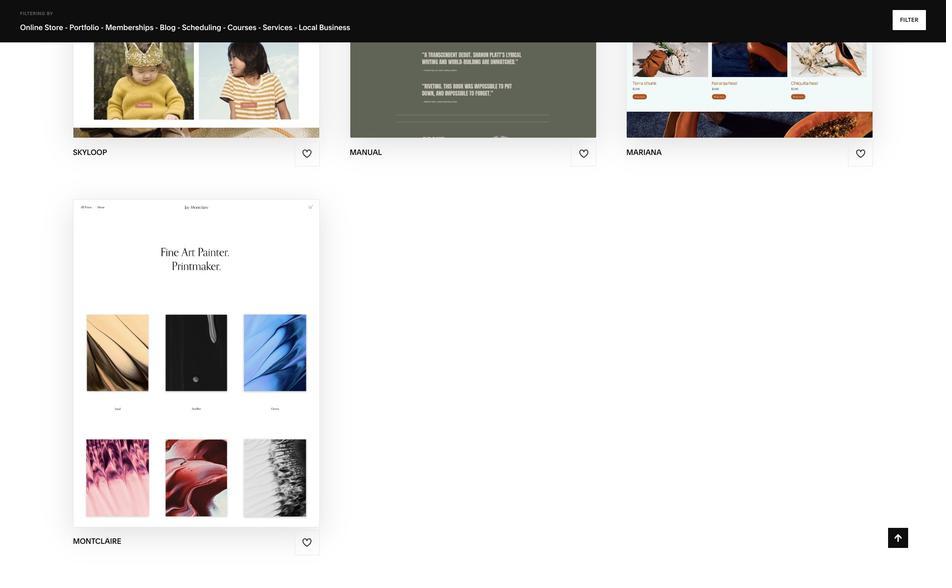 Task type: vqa. For each thing, say whether or not it's contained in the screenshot.
the topmost Montclaire
yes



Task type: describe. For each thing, give the bounding box(es) containing it.
start
[[134, 346, 162, 356]]

2 - from the left
[[101, 23, 104, 32]]

7 - from the left
[[294, 23, 297, 32]]

online store - portfolio - memberships - blog - scheduling - courses - services - local business
[[20, 23, 351, 32]]

start with montclaire
[[134, 346, 249, 356]]

portfolio
[[70, 23, 99, 32]]

montclaire image
[[73, 200, 319, 528]]

services
[[263, 23, 293, 32]]

with
[[164, 346, 187, 356]]

skyloop
[[73, 148, 107, 157]]

4 - from the left
[[178, 23, 180, 32]]

add skyloop to your favorites list image
[[302, 149, 312, 159]]

courses
[[228, 23, 257, 32]]

preview montclaire
[[146, 364, 247, 374]]

5 - from the left
[[223, 23, 226, 32]]

filtering by
[[20, 11, 53, 16]]

local
[[299, 23, 318, 32]]

filter button
[[894, 10, 927, 30]]

scheduling
[[182, 23, 221, 32]]

manual image
[[350, 0, 596, 138]]

memberships
[[105, 23, 154, 32]]

mariana image
[[627, 0, 873, 138]]

add mariana to your favorites list image
[[856, 149, 866, 159]]

filter
[[901, 16, 919, 23]]



Task type: locate. For each thing, give the bounding box(es) containing it.
filtering
[[20, 11, 45, 16]]

- left courses
[[223, 23, 226, 32]]

3 - from the left
[[155, 23, 158, 32]]

- left local
[[294, 23, 297, 32]]

- right portfolio
[[101, 23, 104, 32]]

add montclaire to your favorites list image
[[302, 538, 312, 548]]

business
[[319, 23, 351, 32]]

1 vertical spatial montclaire
[[188, 364, 247, 374]]

preview montclaire link
[[146, 356, 247, 382]]

1 - from the left
[[65, 23, 68, 32]]

6 - from the left
[[258, 23, 261, 32]]

- right blog
[[178, 23, 180, 32]]

add manual to your favorites list image
[[579, 149, 589, 159]]

blog
[[160, 23, 176, 32]]

0 vertical spatial montclaire
[[189, 346, 249, 356]]

mariana
[[627, 148, 662, 157]]

2 vertical spatial montclaire
[[73, 537, 121, 546]]

by
[[47, 11, 53, 16]]

back to top image
[[894, 534, 904, 544]]

- right courses
[[258, 23, 261, 32]]

preview
[[146, 364, 185, 374]]

- left blog
[[155, 23, 158, 32]]

skyloop image
[[73, 0, 319, 138]]

manual
[[350, 148, 382, 157]]

online
[[20, 23, 43, 32]]

start with montclaire button
[[134, 339, 259, 364]]

montclaire
[[189, 346, 249, 356], [188, 364, 247, 374], [73, 537, 121, 546]]

montclaire inside button
[[189, 346, 249, 356]]

store
[[45, 23, 63, 32]]

- right store
[[65, 23, 68, 32]]

-
[[65, 23, 68, 32], [101, 23, 104, 32], [155, 23, 158, 32], [178, 23, 180, 32], [223, 23, 226, 32], [258, 23, 261, 32], [294, 23, 297, 32]]



